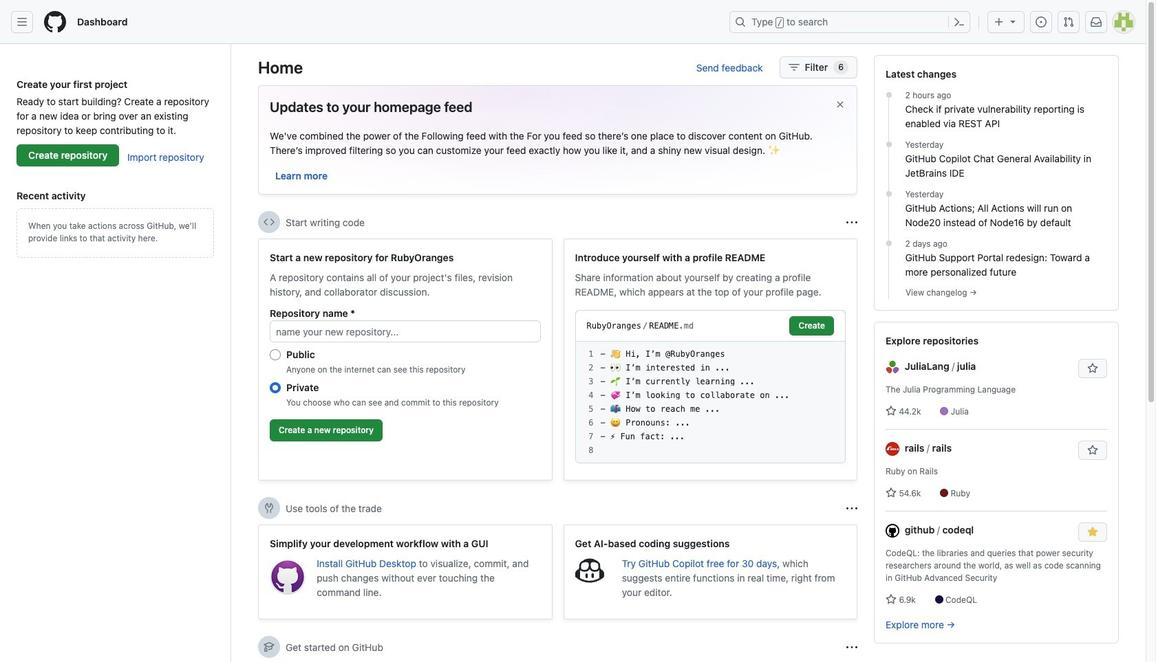 Task type: describe. For each thing, give the bounding box(es) containing it.
3 why am i seeing this? image from the top
[[847, 643, 858, 654]]

x image
[[835, 99, 846, 110]]

unstar this repository image
[[1088, 527, 1099, 538]]

star image
[[886, 595, 897, 606]]

plus image
[[994, 17, 1005, 28]]

issue opened image
[[1036, 17, 1047, 28]]

3 dot fill image from the top
[[884, 238, 895, 249]]

simplify your development workflow with a gui element
[[258, 525, 552, 620]]

code image
[[264, 217, 275, 228]]

star image for @julialang profile icon
[[886, 406, 897, 417]]

name your new repository... text field
[[270, 321, 541, 343]]

mortar board image
[[264, 642, 275, 653]]

@julialang profile image
[[886, 361, 900, 375]]

github desktop image
[[270, 560, 306, 596]]

why am i seeing this? image for introduce yourself with a profile readme element
[[847, 217, 858, 228]]

none radio inside start a new repository element
[[270, 350, 281, 361]]

star image for @rails profile icon
[[886, 488, 897, 499]]



Task type: vqa. For each thing, say whether or not it's contained in the screenshot.
list at the left of page
no



Task type: locate. For each thing, give the bounding box(es) containing it.
2 star image from the top
[[886, 488, 897, 499]]

None radio
[[270, 383, 281, 394]]

2 dot fill image from the top
[[884, 189, 895, 200]]

None submit
[[790, 317, 834, 336]]

why am i seeing this? image
[[847, 217, 858, 228], [847, 504, 858, 515], [847, 643, 858, 654]]

1 vertical spatial why am i seeing this? image
[[847, 504, 858, 515]]

star image
[[886, 406, 897, 417], [886, 488, 897, 499]]

start a new repository element
[[258, 239, 552, 481]]

notifications image
[[1091, 17, 1102, 28]]

git pull request image
[[1064, 17, 1075, 28]]

homepage image
[[44, 11, 66, 33]]

1 star this repository image from the top
[[1088, 364, 1099, 375]]

why am i seeing this? image for get ai-based coding suggestions element
[[847, 504, 858, 515]]

explore repositories navigation
[[874, 322, 1119, 644]]

2 vertical spatial why am i seeing this? image
[[847, 643, 858, 654]]

triangle down image
[[1008, 16, 1019, 27]]

star this repository image
[[1088, 364, 1099, 375], [1088, 445, 1099, 456]]

0 vertical spatial star image
[[886, 406, 897, 417]]

0 vertical spatial star this repository image
[[1088, 364, 1099, 375]]

1 vertical spatial dot fill image
[[884, 189, 895, 200]]

@rails profile image
[[886, 443, 900, 457]]

star this repository image for @julialang profile icon
[[1088, 364, 1099, 375]]

1 star image from the top
[[886, 406, 897, 417]]

star image up @rails profile icon
[[886, 406, 897, 417]]

star this repository image for @rails profile icon
[[1088, 445, 1099, 456]]

None radio
[[270, 350, 281, 361]]

2 vertical spatial dot fill image
[[884, 238, 895, 249]]

none submit inside introduce yourself with a profile readme element
[[790, 317, 834, 336]]

explore element
[[874, 55, 1119, 663]]

dot fill image
[[884, 89, 895, 101], [884, 189, 895, 200], [884, 238, 895, 249]]

2 star this repository image from the top
[[1088, 445, 1099, 456]]

filter image
[[789, 62, 800, 73]]

1 vertical spatial star this repository image
[[1088, 445, 1099, 456]]

star image up @github profile icon
[[886, 488, 897, 499]]

get ai-based coding suggestions element
[[564, 525, 858, 620]]

2 why am i seeing this? image from the top
[[847, 504, 858, 515]]

0 vertical spatial why am i seeing this? image
[[847, 217, 858, 228]]

dot fill image
[[884, 139, 895, 150]]

1 why am i seeing this? image from the top
[[847, 217, 858, 228]]

@github profile image
[[886, 525, 900, 539]]

command palette image
[[954, 17, 965, 28]]

0 vertical spatial dot fill image
[[884, 89, 895, 101]]

introduce yourself with a profile readme element
[[564, 239, 858, 481]]

none radio inside start a new repository element
[[270, 383, 281, 394]]

tools image
[[264, 503, 275, 514]]

1 vertical spatial star image
[[886, 488, 897, 499]]

1 dot fill image from the top
[[884, 89, 895, 101]]



